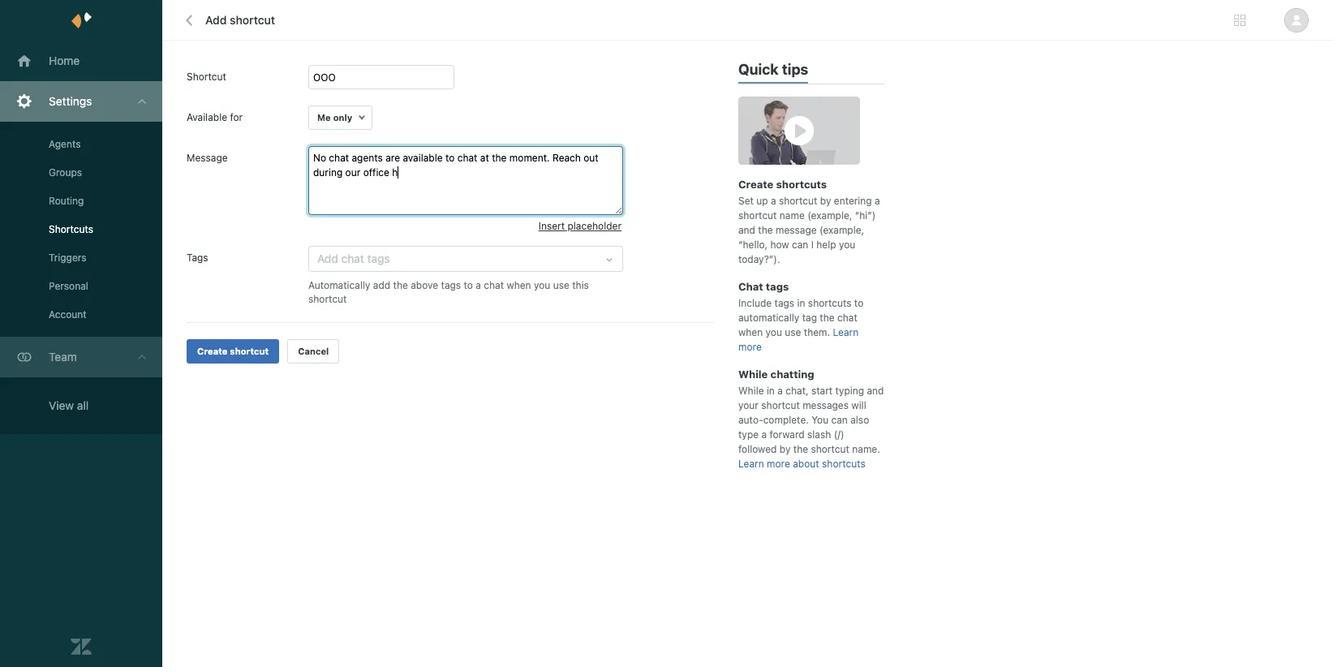 Task type: vqa. For each thing, say whether or not it's contained in the screenshot.
fourth All agents cell from the top
no



Task type: describe. For each thing, give the bounding box(es) containing it.
you
[[812, 414, 829, 426]]

shortcut down (/)
[[811, 443, 850, 455]]

me only button
[[308, 106, 373, 130]]

by inside while chatting while in a chat, start typing and your shortcut messages will auto-complete. you can also type a forward slash (/) followed by the shortcut name. learn more about shortcuts
[[780, 443, 791, 455]]

home
[[49, 54, 80, 67]]

all
[[77, 399, 89, 412]]

zendesk products image
[[1234, 15, 1246, 26]]

how
[[771, 239, 789, 251]]

team
[[49, 350, 77, 364]]

groups
[[49, 166, 82, 179]]

chatting
[[771, 368, 815, 381]]

you inside the automatically add the above tags to a chat when you use this shortcut
[[534, 279, 551, 291]]

messages
[[803, 399, 849, 411]]

cancel button
[[287, 339, 340, 364]]

a up "hi")
[[875, 195, 880, 207]]

create for shortcuts
[[739, 178, 774, 191]]

shortcut up name
[[779, 195, 818, 207]]

include tags in shortcuts to automatically tag the chat when you use them.
[[739, 297, 864, 338]]

by inside create shortcuts set up a shortcut by entering a shortcut name (example, "hi") and the message (example, "hello, how can i help you today?").
[[820, 195, 831, 207]]

entering
[[834, 195, 872, 207]]

message
[[187, 152, 228, 164]]

in inside while chatting while in a chat, start typing and your shortcut messages will auto-complete. you can also type a forward slash (/) followed by the shortcut name. learn more about shortcuts
[[767, 385, 775, 397]]

placeholder
[[568, 220, 622, 232]]

learn inside while chatting while in a chat, start typing and your shortcut messages will auto-complete. you can also type a forward slash (/) followed by the shortcut name. learn more about shortcuts
[[739, 458, 764, 470]]

use inside the automatically add the above tags to a chat when you use this shortcut
[[553, 279, 570, 291]]

the inside while chatting while in a chat, start typing and your shortcut messages will auto-complete. you can also type a forward slash (/) followed by the shortcut name. learn more about shortcuts
[[794, 443, 808, 455]]

(/)
[[834, 429, 845, 441]]

tags for chat
[[766, 280, 789, 293]]

Message text field
[[308, 146, 623, 215]]

start
[[812, 385, 833, 397]]

when inside include tags in shortcuts to automatically tag the chat when you use them.
[[739, 326, 763, 338]]

shortcuts inside include tags in shortcuts to automatically tag the chat when you use them.
[[808, 297, 852, 309]]

shortcuts inside create shortcuts set up a shortcut by entering a shortcut name (example, "hi") and the message (example, "hello, how can i help you today?").
[[776, 178, 827, 191]]

add shortcut
[[205, 13, 275, 27]]

2 while from the top
[[739, 385, 764, 397]]

tips
[[782, 61, 809, 78]]

view all
[[49, 399, 89, 412]]

shortcut right add
[[230, 13, 275, 27]]

create shortcuts set up a shortcut by entering a shortcut name (example, "hi") and the message (example, "hello, how can i help you today?").
[[739, 178, 880, 265]]

this
[[572, 279, 589, 291]]

to inside include tags in shortcuts to automatically tag the chat when you use them.
[[855, 297, 864, 309]]

shortcut inside the automatically add the above tags to a chat when you use this shortcut
[[308, 293, 347, 305]]

more inside learn more
[[739, 341, 762, 353]]

account
[[49, 308, 87, 321]]

complete.
[[763, 414, 809, 426]]

1 vertical spatial (example,
[[820, 224, 864, 236]]

create shortcut button
[[187, 339, 279, 364]]

add
[[205, 13, 227, 27]]

slash
[[808, 429, 831, 441]]

create for shortcut
[[197, 346, 228, 357]]

shortcut
[[187, 71, 226, 83]]

chat inside the automatically add the above tags to a chat when you use this shortcut
[[484, 279, 504, 291]]

chat inside include tags in shortcuts to automatically tag the chat when you use them.
[[838, 312, 858, 324]]

automatically add the above tags to a chat when you use this shortcut
[[308, 279, 589, 305]]

available
[[187, 111, 227, 123]]

a right up
[[771, 195, 776, 207]]

typing
[[836, 385, 864, 397]]

learn inside learn more
[[833, 326, 859, 338]]

type
[[739, 429, 759, 441]]

chat
[[739, 280, 763, 293]]

tags inside the automatically add the above tags to a chat when you use this shortcut
[[441, 279, 461, 291]]

insert placeholder
[[539, 220, 622, 232]]

Add chat tags field
[[317, 249, 595, 269]]

1 while from the top
[[739, 368, 768, 381]]

the inside include tags in shortcuts to automatically tag the chat when you use them.
[[820, 312, 835, 324]]

Shortcut text field
[[308, 65, 455, 89]]

name
[[780, 209, 805, 222]]

automatically
[[739, 312, 800, 324]]

will
[[852, 399, 867, 411]]

me
[[317, 112, 331, 123]]

personal
[[49, 280, 88, 292]]

shortcut up the complete. at the bottom right of page
[[762, 399, 800, 411]]

learn more link
[[739, 326, 859, 353]]

only
[[333, 112, 353, 123]]

you inside create shortcuts set up a shortcut by entering a shortcut name (example, "hi") and the message (example, "hello, how can i help you today?").
[[839, 239, 856, 251]]



Task type: locate. For each thing, give the bounding box(es) containing it.
your
[[739, 399, 759, 411]]

use left this
[[553, 279, 570, 291]]

1 horizontal spatial when
[[739, 326, 763, 338]]

tags
[[187, 252, 208, 264]]

in
[[797, 297, 806, 309], [767, 385, 775, 397]]

0 horizontal spatial more
[[739, 341, 762, 353]]

shortcut down automatically
[[308, 293, 347, 305]]

triggers
[[49, 252, 86, 264]]

while chatting while in a chat, start typing and your shortcut messages will auto-complete. you can also type a forward slash (/) followed by the shortcut name. learn more about shortcuts
[[739, 368, 884, 470]]

1 vertical spatial you
[[534, 279, 551, 291]]

shortcuts down 'name.'
[[822, 458, 866, 470]]

0 horizontal spatial in
[[767, 385, 775, 397]]

to down add chat tags field at the top left of the page
[[464, 279, 473, 291]]

create
[[739, 178, 774, 191], [197, 346, 228, 357]]

me only
[[317, 112, 353, 123]]

0 horizontal spatial and
[[739, 224, 756, 236]]

0 vertical spatial to
[[464, 279, 473, 291]]

a inside the automatically add the above tags to a chat when you use this shortcut
[[476, 279, 481, 291]]

auto-
[[739, 414, 763, 426]]

i
[[811, 239, 814, 251]]

0 horizontal spatial learn
[[739, 458, 764, 470]]

1 horizontal spatial you
[[766, 326, 782, 338]]

tags up automatically
[[775, 297, 795, 309]]

about
[[793, 458, 819, 470]]

1 vertical spatial and
[[867, 385, 884, 397]]

message
[[776, 224, 817, 236]]

the inside create shortcuts set up a shortcut by entering a shortcut name (example, "hi") and the message (example, "hello, how can i help you today?").
[[758, 224, 773, 236]]

shortcuts up 'tag'
[[808, 297, 852, 309]]

use inside include tags in shortcuts to automatically tag the chat when you use them.
[[785, 326, 801, 338]]

agents
[[49, 138, 81, 150]]

them.
[[804, 326, 830, 338]]

0 vertical spatial more
[[739, 341, 762, 353]]

0 horizontal spatial you
[[534, 279, 551, 291]]

the
[[758, 224, 773, 236], [393, 279, 408, 291], [820, 312, 835, 324], [794, 443, 808, 455]]

and right typing
[[867, 385, 884, 397]]

can up (/)
[[831, 414, 848, 426]]

for
[[230, 111, 243, 123]]

(example,
[[808, 209, 852, 222], [820, 224, 864, 236]]

1 vertical spatial can
[[831, 414, 848, 426]]

tags for include
[[775, 297, 795, 309]]

0 vertical spatial use
[[553, 279, 570, 291]]

1 horizontal spatial to
[[855, 297, 864, 309]]

more inside while chatting while in a chat, start typing and your shortcut messages will auto-complete. you can also type a forward slash (/) followed by the shortcut name. learn more about shortcuts
[[767, 458, 790, 470]]

to
[[464, 279, 473, 291], [855, 297, 864, 309]]

1 horizontal spatial chat
[[838, 312, 858, 324]]

a
[[771, 195, 776, 207], [875, 195, 880, 207], [476, 279, 481, 291], [778, 385, 783, 397], [762, 429, 767, 441]]

0 vertical spatial you
[[839, 239, 856, 251]]

0 vertical spatial create
[[739, 178, 774, 191]]

tag
[[802, 312, 817, 324]]

automatically
[[308, 279, 370, 291]]

shortcut
[[230, 13, 275, 27], [779, 195, 818, 207], [739, 209, 777, 222], [308, 293, 347, 305], [230, 346, 269, 357], [762, 399, 800, 411], [811, 443, 850, 455]]

1 vertical spatial chat
[[838, 312, 858, 324]]

and inside while chatting while in a chat, start typing and your shortcut messages will auto-complete. you can also type a forward slash (/) followed by the shortcut name. learn more about shortcuts
[[867, 385, 884, 397]]

tags
[[441, 279, 461, 291], [766, 280, 789, 293], [775, 297, 795, 309]]

0 vertical spatial when
[[507, 279, 531, 291]]

can inside create shortcuts set up a shortcut by entering a shortcut name (example, "hi") and the message (example, "hello, how can i help you today?").
[[792, 239, 809, 251]]

routing
[[49, 195, 84, 207]]

a down add chat tags field at the top left of the page
[[476, 279, 481, 291]]

0 vertical spatial shortcuts
[[776, 178, 827, 191]]

can
[[792, 239, 809, 251], [831, 414, 848, 426]]

shortcut inside button
[[230, 346, 269, 357]]

available for
[[187, 111, 243, 123]]

1 vertical spatial use
[[785, 326, 801, 338]]

you down automatically
[[766, 326, 782, 338]]

1 horizontal spatial by
[[820, 195, 831, 207]]

quick
[[739, 61, 779, 78]]

1 horizontal spatial can
[[831, 414, 848, 426]]

1 horizontal spatial in
[[797, 297, 806, 309]]

also
[[851, 414, 869, 426]]

can left i
[[792, 239, 809, 251]]

0 horizontal spatial chat
[[484, 279, 504, 291]]

learn more
[[739, 326, 859, 353]]

use left them.
[[785, 326, 801, 338]]

more
[[739, 341, 762, 353], [767, 458, 790, 470]]

create shortcut
[[197, 346, 269, 357]]

0 vertical spatial while
[[739, 368, 768, 381]]

learn more about shortcuts link
[[739, 458, 866, 470]]

chat tags
[[739, 280, 789, 293]]

0 vertical spatial and
[[739, 224, 756, 236]]

insert
[[539, 220, 565, 232]]

0 horizontal spatial create
[[197, 346, 228, 357]]

1 vertical spatial learn
[[739, 458, 764, 470]]

chat
[[484, 279, 504, 291], [838, 312, 858, 324]]

1 vertical spatial in
[[767, 385, 775, 397]]

2 horizontal spatial you
[[839, 239, 856, 251]]

by down forward
[[780, 443, 791, 455]]

0 horizontal spatial by
[[780, 443, 791, 455]]

when down automatically
[[739, 326, 763, 338]]

create inside create shortcuts set up a shortcut by entering a shortcut name (example, "hi") and the message (example, "hello, how can i help you today?").
[[739, 178, 774, 191]]

create inside button
[[197, 346, 228, 357]]

the right 'tag'
[[820, 312, 835, 324]]

0 horizontal spatial can
[[792, 239, 809, 251]]

to up learn more link
[[855, 297, 864, 309]]

1 vertical spatial to
[[855, 297, 864, 309]]

learn down followed on the right bottom
[[739, 458, 764, 470]]

chat down add chat tags field at the top left of the page
[[484, 279, 504, 291]]

today?").
[[739, 253, 780, 265]]

0 vertical spatial can
[[792, 239, 809, 251]]

when inside the automatically add the above tags to a chat when you use this shortcut
[[507, 279, 531, 291]]

chat right 'tag'
[[838, 312, 858, 324]]

1 horizontal spatial create
[[739, 178, 774, 191]]

while
[[739, 368, 768, 381], [739, 385, 764, 397]]

settings
[[49, 94, 92, 108]]

forward
[[770, 429, 805, 441]]

(example, down entering
[[808, 209, 852, 222]]

tags inside include tags in shortcuts to automatically tag the chat when you use them.
[[775, 297, 795, 309]]

2 vertical spatial you
[[766, 326, 782, 338]]

to inside the automatically add the above tags to a chat when you use this shortcut
[[464, 279, 473, 291]]

view
[[49, 399, 74, 412]]

a left chat,
[[778, 385, 783, 397]]

a right type
[[762, 429, 767, 441]]

shortcuts
[[776, 178, 827, 191], [808, 297, 852, 309], [822, 458, 866, 470]]

the up '"hello,' on the top of the page
[[758, 224, 773, 236]]

followed
[[739, 443, 777, 455]]

1 horizontal spatial more
[[767, 458, 790, 470]]

1 vertical spatial by
[[780, 443, 791, 455]]

1 horizontal spatial and
[[867, 385, 884, 397]]

chat,
[[786, 385, 809, 397]]

tags right above
[[441, 279, 461, 291]]

in left chat,
[[767, 385, 775, 397]]

0 vertical spatial in
[[797, 297, 806, 309]]

"hi")
[[855, 209, 876, 222]]

in inside include tags in shortcuts to automatically tag the chat when you use them.
[[797, 297, 806, 309]]

shortcuts up name
[[776, 178, 827, 191]]

in up 'tag'
[[797, 297, 806, 309]]

tags right chat
[[766, 280, 789, 293]]

shortcuts inside while chatting while in a chat, start typing and your shortcut messages will auto-complete. you can also type a forward slash (/) followed by the shortcut name. learn more about shortcuts
[[822, 458, 866, 470]]

shortcut left cancel
[[230, 346, 269, 357]]

0 vertical spatial chat
[[484, 279, 504, 291]]

1 horizontal spatial use
[[785, 326, 801, 338]]

insert placeholder button
[[539, 215, 622, 238]]

0 vertical spatial learn
[[833, 326, 859, 338]]

by
[[820, 195, 831, 207], [780, 443, 791, 455]]

you
[[839, 239, 856, 251], [534, 279, 551, 291], [766, 326, 782, 338]]

can inside while chatting while in a chat, start typing and your shortcut messages will auto-complete. you can also type a forward slash (/) followed by the shortcut name. learn more about shortcuts
[[831, 414, 848, 426]]

1 vertical spatial create
[[197, 346, 228, 357]]

0 vertical spatial (example,
[[808, 209, 852, 222]]

the up learn more about shortcuts link
[[794, 443, 808, 455]]

by left entering
[[820, 195, 831, 207]]

when
[[507, 279, 531, 291], [739, 326, 763, 338]]

more down followed on the right bottom
[[767, 458, 790, 470]]

up
[[757, 195, 768, 207]]

you inside include tags in shortcuts to automatically tag the chat when you use them.
[[766, 326, 782, 338]]

0 horizontal spatial when
[[507, 279, 531, 291]]

when left this
[[507, 279, 531, 291]]

1 vertical spatial more
[[767, 458, 790, 470]]

shortcut down up
[[739, 209, 777, 222]]

include
[[739, 297, 772, 309]]

add
[[373, 279, 391, 291]]

above
[[411, 279, 438, 291]]

2 vertical spatial shortcuts
[[822, 458, 866, 470]]

you right help
[[839, 239, 856, 251]]

and
[[739, 224, 756, 236], [867, 385, 884, 397]]

"hello,
[[739, 239, 768, 251]]

quick tips
[[739, 61, 809, 78]]

you left this
[[534, 279, 551, 291]]

more down automatically
[[739, 341, 762, 353]]

1 vertical spatial while
[[739, 385, 764, 397]]

0 horizontal spatial use
[[553, 279, 570, 291]]

name.
[[852, 443, 880, 455]]

use
[[553, 279, 570, 291], [785, 326, 801, 338]]

0 horizontal spatial to
[[464, 279, 473, 291]]

learn
[[833, 326, 859, 338], [739, 458, 764, 470]]

0 vertical spatial by
[[820, 195, 831, 207]]

shortcuts
[[49, 223, 93, 235]]

1 vertical spatial shortcuts
[[808, 297, 852, 309]]

the inside the automatically add the above tags to a chat when you use this shortcut
[[393, 279, 408, 291]]

and up '"hello,' on the top of the page
[[739, 224, 756, 236]]

and inside create shortcuts set up a shortcut by entering a shortcut name (example, "hi") and the message (example, "hello, how can i help you today?").
[[739, 224, 756, 236]]

set
[[739, 195, 754, 207]]

learn right them.
[[833, 326, 859, 338]]

(example, up help
[[820, 224, 864, 236]]

1 vertical spatial when
[[739, 326, 763, 338]]

help
[[817, 239, 836, 251]]

the right add
[[393, 279, 408, 291]]

cancel
[[298, 346, 329, 357]]

1 horizontal spatial learn
[[833, 326, 859, 338]]



